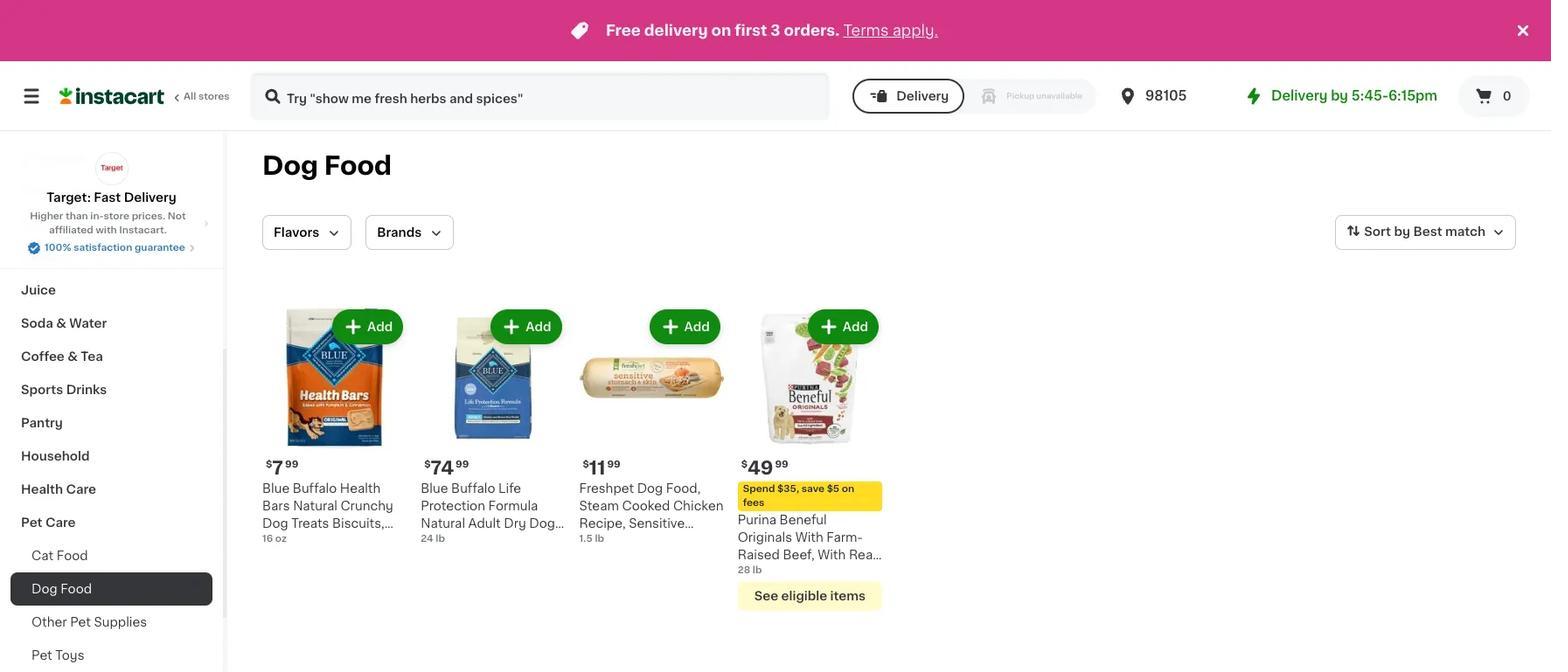 Task type: locate. For each thing, give the bounding box(es) containing it.
pet inside 'link'
[[31, 650, 52, 662]]

freshpet
[[579, 483, 634, 495]]

care inside pet care link
[[45, 517, 76, 529]]

& up cream
[[56, 118, 67, 130]]

0 horizontal spatial lb
[[436, 535, 445, 544]]

buffalo up treats
[[293, 483, 337, 495]]

care up cat food
[[45, 517, 76, 529]]

juice link
[[10, 274, 213, 307]]

4 product group from the left
[[738, 306, 882, 612]]

$ up freshpet
[[583, 460, 589, 470]]

0 vertical spatial by
[[1331, 89, 1349, 102]]

4 add from the left
[[843, 321, 868, 333]]

1 vertical spatial by
[[1394, 226, 1411, 238]]

0 vertical spatial pet
[[21, 517, 42, 529]]

all
[[184, 92, 196, 101]]

meat up ice
[[21, 118, 53, 130]]

1 vertical spatial chicken
[[459, 535, 509, 548]]

1 horizontal spatial buffalo
[[451, 483, 495, 495]]

delivery down apply.
[[897, 90, 949, 102]]

health inside blue buffalo health bars natural crunchy dog treats biscuits, pumpkin & cinnamon
[[340, 483, 381, 495]]

$ for 74
[[424, 460, 431, 470]]

2 add button from the left
[[493, 311, 560, 343]]

meat inside purina beneful originals with farm- raised beef, with real meat dog food
[[738, 567, 769, 579]]

sports drinks link
[[10, 373, 213, 407]]

1 product group from the left
[[262, 306, 407, 548]]

1 add from the left
[[367, 321, 393, 333]]

pet for pet toys
[[31, 650, 52, 662]]

coffee
[[21, 351, 65, 363]]

by inside field
[[1394, 226, 1411, 238]]

99 right 74 on the bottom of page
[[456, 460, 469, 470]]

pet toys
[[31, 650, 84, 662]]

1 horizontal spatial meat
[[738, 567, 769, 579]]

on left first
[[712, 24, 731, 38]]

delivery for delivery
[[897, 90, 949, 102]]

food, up brown
[[421, 535, 455, 548]]

1 horizontal spatial dog food
[[262, 153, 392, 178]]

0 horizontal spatial blue
[[262, 483, 290, 495]]

1 add button from the left
[[334, 311, 402, 343]]

ice cream link
[[10, 141, 213, 174]]

meat & seafood
[[21, 118, 122, 130]]

soda & water
[[21, 317, 107, 330]]

0 vertical spatial on
[[712, 24, 731, 38]]

1 vertical spatial natural
[[421, 518, 465, 530]]

& inside blue buffalo health bars natural crunchy dog treats biscuits, pumpkin & cinnamon
[[319, 535, 329, 548]]

buffalo inside blue buffalo life protection formula natural adult dry dog food, chicken and brown rice
[[451, 483, 495, 495]]

28 lb
[[738, 566, 762, 576]]

11
[[589, 459, 606, 478]]

by
[[1331, 89, 1349, 102], [1394, 226, 1411, 238]]

meat down raised
[[738, 567, 769, 579]]

add for 11
[[684, 321, 710, 333]]

1 vertical spatial dog food
[[31, 583, 92, 596]]

& for soda
[[56, 317, 66, 330]]

100%
[[45, 243, 71, 253]]

4 $ from the left
[[741, 460, 748, 470]]

6:15pm
[[1389, 89, 1438, 102]]

4 add button from the left
[[810, 311, 877, 343]]

$ up protection on the bottom of page
[[424, 460, 431, 470]]

3 add button from the left
[[651, 311, 719, 343]]

store
[[104, 212, 129, 221]]

product group containing 11
[[579, 306, 724, 548]]

food inside purina beneful originals with farm- raised beef, with real meat dog food
[[802, 567, 833, 579]]

2 blue from the left
[[421, 483, 448, 495]]

pet
[[21, 517, 42, 529], [70, 617, 91, 629], [31, 650, 52, 662]]

99 right 49
[[775, 460, 789, 470]]

lb right 24
[[436, 535, 445, 544]]

& right the soda
[[56, 317, 66, 330]]

care inside health care link
[[66, 484, 96, 496]]

natural up 24 lb
[[421, 518, 465, 530]]

dog up 16 oz at the bottom left of page
[[262, 518, 288, 530]]

None search field
[[250, 72, 830, 121]]

on
[[712, 24, 731, 38], [842, 485, 855, 494]]

target: fast delivery
[[47, 192, 176, 204]]

product group containing 7
[[262, 306, 407, 548]]

2 99 from the left
[[456, 460, 469, 470]]

dog inside the freshpet dog food, steam cooked chicken recipe, sensitive stomach & skin
[[637, 483, 663, 495]]

limited time offer region
[[0, 0, 1513, 61]]

dog down beef,
[[773, 567, 798, 579]]

16
[[262, 535, 273, 544]]

on inside spend $35, save $5 on fees
[[842, 485, 855, 494]]

$ inside $ 74 99
[[424, 460, 431, 470]]

household link
[[10, 440, 213, 473]]

by right the 'sort'
[[1394, 226, 1411, 238]]

blue inside blue buffalo life protection formula natural adult dry dog food, chicken and brown rice
[[421, 483, 448, 495]]

1.5
[[579, 535, 593, 544]]

health care
[[21, 484, 96, 496]]

7
[[272, 459, 283, 478]]

chicken up sensitive
[[673, 500, 724, 513]]

dog food
[[262, 153, 392, 178], [31, 583, 92, 596]]

49
[[748, 459, 774, 478]]

dog up and
[[529, 518, 555, 530]]

with down beneful
[[796, 532, 824, 544]]

99 inside $ 74 99
[[456, 460, 469, 470]]

lb for 11
[[595, 535, 604, 544]]

1 horizontal spatial by
[[1394, 226, 1411, 238]]

3 $ from the left
[[583, 460, 589, 470]]

1 horizontal spatial natural
[[421, 518, 465, 530]]

steam
[[579, 500, 619, 513]]

blue
[[262, 483, 290, 495], [421, 483, 448, 495]]

pet right other
[[70, 617, 91, 629]]

& left skin
[[638, 535, 648, 548]]

food,
[[666, 483, 701, 495], [421, 535, 455, 548]]

4 99 from the left
[[775, 460, 789, 470]]

0 horizontal spatial chicken
[[459, 535, 509, 548]]

delivery left 5:45-
[[1272, 89, 1328, 102]]

pet left toys
[[31, 650, 52, 662]]

1 horizontal spatial food,
[[666, 483, 701, 495]]

3 product group from the left
[[579, 306, 724, 548]]

care down household
[[66, 484, 96, 496]]

& left tea
[[68, 351, 78, 363]]

100% satisfaction guarantee
[[45, 243, 185, 253]]

1 vertical spatial on
[[842, 485, 855, 494]]

see eligible items
[[754, 591, 866, 603]]

99 right the 7
[[285, 460, 299, 470]]

see eligible items button
[[738, 582, 882, 612]]

items
[[830, 591, 866, 603]]

soda
[[21, 317, 53, 330]]

0 vertical spatial food,
[[666, 483, 701, 495]]

health up crunchy
[[340, 483, 381, 495]]

delivery for delivery by 5:45-6:15pm
[[1272, 89, 1328, 102]]

sports drinks
[[21, 384, 107, 396]]

blue up the bars
[[262, 483, 290, 495]]

see
[[754, 591, 779, 603]]

add for 7
[[367, 321, 393, 333]]

1 horizontal spatial health
[[340, 483, 381, 495]]

dog food up flavors dropdown button
[[262, 153, 392, 178]]

food right cat
[[57, 550, 88, 562]]

1 vertical spatial pet
[[70, 617, 91, 629]]

1 $ from the left
[[266, 460, 272, 470]]

$ 11 99
[[583, 459, 621, 478]]

0 vertical spatial chicken
[[673, 500, 724, 513]]

$ up spend
[[741, 460, 748, 470]]

1 vertical spatial meat
[[738, 567, 769, 579]]

food up see eligible items button
[[802, 567, 833, 579]]

& for coffee
[[68, 351, 78, 363]]

1 vertical spatial food,
[[421, 535, 455, 548]]

buffalo up protection on the bottom of page
[[451, 483, 495, 495]]

blue down 74 on the bottom of page
[[421, 483, 448, 495]]

& for meat
[[56, 118, 67, 130]]

with down farm-
[[818, 549, 846, 562]]

cream
[[43, 151, 86, 164]]

care for health care
[[66, 484, 96, 496]]

delivery inside button
[[897, 90, 949, 102]]

chicken
[[673, 500, 724, 513], [459, 535, 509, 548]]

3 add from the left
[[684, 321, 710, 333]]

seafood
[[70, 118, 122, 130]]

other
[[31, 617, 67, 629]]

blue inside blue buffalo health bars natural crunchy dog treats biscuits, pumpkin & cinnamon
[[262, 483, 290, 495]]

chicken inside the freshpet dog food, steam cooked chicken recipe, sensitive stomach & skin
[[673, 500, 724, 513]]

frozen foods
[[21, 185, 106, 197]]

target:
[[47, 192, 91, 204]]

skin
[[651, 535, 677, 548]]

fees
[[743, 499, 765, 508]]

treats
[[291, 518, 329, 530]]

0 horizontal spatial natural
[[293, 500, 338, 513]]

$ up the bars
[[266, 460, 272, 470]]

buffalo inside blue buffalo health bars natural crunchy dog treats biscuits, pumpkin & cinnamon
[[293, 483, 337, 495]]

dog down cat
[[31, 583, 57, 596]]

99 inside '$ 49 99'
[[775, 460, 789, 470]]

$ inside $ 7 99
[[266, 460, 272, 470]]

0 vertical spatial care
[[66, 484, 96, 496]]

0 horizontal spatial buffalo
[[293, 483, 337, 495]]

care
[[66, 484, 96, 496], [45, 517, 76, 529]]

0 horizontal spatial meat
[[21, 118, 53, 130]]

lb right the 28
[[753, 566, 762, 576]]

food up the brands
[[324, 153, 392, 178]]

pet for pet care
[[21, 517, 42, 529]]

with
[[96, 226, 117, 235]]

$5
[[827, 485, 840, 494]]

& inside the freshpet dog food, steam cooked chicken recipe, sensitive stomach & skin
[[638, 535, 648, 548]]

1 buffalo from the left
[[293, 483, 337, 495]]

dog food down cat food
[[31, 583, 92, 596]]

delivery up prices.
[[124, 192, 176, 204]]

dog
[[262, 153, 318, 178], [637, 483, 663, 495], [262, 518, 288, 530], [529, 518, 555, 530], [773, 567, 798, 579], [31, 583, 57, 596]]

3 99 from the left
[[607, 460, 621, 470]]

natural up treats
[[293, 500, 338, 513]]

household
[[21, 450, 90, 463]]

by for delivery
[[1331, 89, 1349, 102]]

1 horizontal spatial delivery
[[897, 90, 949, 102]]

flavors button
[[262, 215, 352, 250]]

eligible
[[782, 591, 828, 603]]

buffalo for 7
[[293, 483, 337, 495]]

0 horizontal spatial by
[[1331, 89, 1349, 102]]

dog inside purina beneful originals with farm- raised beef, with real meat dog food
[[773, 567, 798, 579]]

$ inside $ 11 99
[[583, 460, 589, 470]]

on right $5
[[842, 485, 855, 494]]

99 right 11
[[607, 460, 621, 470]]

by left 5:45-
[[1331, 89, 1349, 102]]

dog food link
[[10, 573, 213, 606]]

1 horizontal spatial blue
[[421, 483, 448, 495]]

$ inside '$ 49 99'
[[741, 460, 748, 470]]

food, up cooked
[[666, 483, 701, 495]]

99 inside $ 7 99
[[285, 460, 299, 470]]

1 99 from the left
[[285, 460, 299, 470]]

prices.
[[132, 212, 165, 221]]

2 add from the left
[[526, 321, 551, 333]]

1 vertical spatial care
[[45, 517, 76, 529]]

meat
[[21, 118, 53, 130], [738, 567, 769, 579]]

pet up cat
[[21, 517, 42, 529]]

1.5 lb
[[579, 535, 604, 544]]

0 horizontal spatial food,
[[421, 535, 455, 548]]

sensitive
[[629, 518, 685, 530]]

free delivery on first 3 orders. terms apply.
[[606, 24, 938, 38]]

2 buffalo from the left
[[451, 483, 495, 495]]

2 horizontal spatial delivery
[[1272, 89, 1328, 102]]

pet care link
[[10, 506, 213, 540]]

2 $ from the left
[[424, 460, 431, 470]]

2 vertical spatial pet
[[31, 650, 52, 662]]

0 horizontal spatial delivery
[[124, 192, 176, 204]]

beneful
[[780, 514, 827, 527]]

product group
[[262, 306, 407, 548], [421, 306, 565, 565], [579, 306, 724, 548], [738, 306, 882, 612]]

other pet supplies
[[31, 617, 147, 629]]

best match
[[1414, 226, 1486, 238]]

with
[[796, 532, 824, 544], [818, 549, 846, 562]]

tea
[[81, 351, 103, 363]]

lb for 74
[[436, 535, 445, 544]]

99 for 11
[[607, 460, 621, 470]]

health up pet care
[[21, 484, 63, 496]]

99 inside $ 11 99
[[607, 460, 621, 470]]

product group containing 74
[[421, 306, 565, 565]]

cheese link
[[10, 241, 213, 274]]

0 horizontal spatial on
[[712, 24, 731, 38]]

$ 74 99
[[424, 459, 469, 478]]

sports
[[21, 384, 63, 396]]

& down treats
[[319, 535, 329, 548]]

98105 button
[[1118, 72, 1223, 121]]

save
[[802, 485, 825, 494]]

recipe,
[[579, 518, 626, 530]]

add button for 7
[[334, 311, 402, 343]]

chicken down adult at left
[[459, 535, 509, 548]]

spend
[[743, 485, 775, 494]]

1 horizontal spatial chicken
[[673, 500, 724, 513]]

0 vertical spatial natural
[[293, 500, 338, 513]]

$ 7 99
[[266, 459, 299, 478]]

chicken inside blue buffalo life protection formula natural adult dry dog food, chicken and brown rice
[[459, 535, 509, 548]]

2 product group from the left
[[421, 306, 565, 565]]

supplies
[[94, 617, 147, 629]]

1 horizontal spatial lb
[[595, 535, 604, 544]]

natural inside blue buffalo life protection formula natural adult dry dog food, chicken and brown rice
[[421, 518, 465, 530]]

lb right 1.5
[[595, 535, 604, 544]]

1 horizontal spatial on
[[842, 485, 855, 494]]

target: fast delivery logo image
[[95, 152, 128, 185]]

1 blue from the left
[[262, 483, 290, 495]]

dog up cooked
[[637, 483, 663, 495]]

0 vertical spatial dog food
[[262, 153, 392, 178]]



Task type: describe. For each thing, give the bounding box(es) containing it.
bakery link
[[10, 207, 213, 241]]

food up the other pet supplies
[[60, 583, 92, 596]]

pet toys link
[[10, 639, 213, 673]]

24 lb
[[421, 535, 445, 544]]

food, inside the freshpet dog food, steam cooked chicken recipe, sensitive stomach & skin
[[666, 483, 701, 495]]

not
[[168, 212, 186, 221]]

frozen
[[21, 185, 64, 197]]

blue buffalo health bars natural crunchy dog treats biscuits, pumpkin & cinnamon
[[262, 483, 395, 548]]

bars
[[262, 500, 290, 513]]

stomach
[[579, 535, 635, 548]]

other pet supplies link
[[10, 606, 213, 639]]

3
[[771, 24, 781, 38]]

life
[[499, 483, 521, 495]]

care for pet care
[[45, 517, 76, 529]]

5:45-
[[1352, 89, 1389, 102]]

74
[[431, 459, 454, 478]]

all stores
[[184, 92, 230, 101]]

sort
[[1365, 226, 1391, 238]]

on inside limited time offer region
[[712, 24, 731, 38]]

real
[[849, 549, 876, 562]]

higher
[[30, 212, 63, 221]]

by for sort
[[1394, 226, 1411, 238]]

higher than in-store prices. not affiliated with instacart. link
[[14, 210, 209, 238]]

dog inside blue buffalo health bars natural crunchy dog treats biscuits, pumpkin & cinnamon
[[262, 518, 288, 530]]

dog up flavors
[[262, 153, 318, 178]]

24
[[421, 535, 433, 544]]

0 vertical spatial meat
[[21, 118, 53, 130]]

terms apply. link
[[843, 24, 938, 38]]

pet care
[[21, 517, 76, 529]]

cat food link
[[10, 540, 213, 573]]

adult
[[468, 518, 501, 530]]

$35,
[[778, 485, 799, 494]]

meat & seafood link
[[10, 108, 213, 141]]

98105
[[1146, 89, 1187, 102]]

natural inside blue buffalo health bars natural crunchy dog treats biscuits, pumpkin & cinnamon
[[293, 500, 338, 513]]

flavors
[[274, 227, 319, 239]]

pumpkin
[[262, 535, 316, 548]]

match
[[1446, 226, 1486, 238]]

frozen foods link
[[10, 174, 213, 207]]

fast
[[94, 192, 121, 204]]

buffalo for 74
[[451, 483, 495, 495]]

guarantee
[[135, 243, 185, 253]]

service type group
[[853, 79, 1097, 114]]

brands
[[377, 227, 422, 239]]

orders.
[[784, 24, 840, 38]]

than
[[66, 212, 88, 221]]

bakery
[[21, 218, 65, 230]]

higher than in-store prices. not affiliated with instacart.
[[30, 212, 186, 235]]

biscuits,
[[332, 518, 385, 530]]

pantry
[[21, 417, 63, 429]]

apply.
[[893, 24, 938, 38]]

0
[[1503, 90, 1512, 102]]

instacart logo image
[[59, 86, 164, 107]]

product group containing 49
[[738, 306, 882, 612]]

99 for 74
[[456, 460, 469, 470]]

16 oz
[[262, 535, 287, 544]]

100% satisfaction guarantee button
[[27, 238, 196, 255]]

0 horizontal spatial health
[[21, 484, 63, 496]]

99 for 7
[[285, 460, 299, 470]]

health care link
[[10, 473, 213, 506]]

satisfaction
[[74, 243, 132, 253]]

crunchy
[[341, 500, 393, 513]]

water
[[69, 317, 107, 330]]

blue for 74
[[421, 483, 448, 495]]

0 button
[[1459, 75, 1531, 117]]

and
[[512, 535, 535, 548]]

drinks
[[66, 384, 107, 396]]

add for 74
[[526, 321, 551, 333]]

cat food
[[31, 550, 88, 562]]

blue for 7
[[262, 483, 290, 495]]

delivery
[[644, 24, 708, 38]]

food, inside blue buffalo life protection formula natural adult dry dog food, chicken and brown rice
[[421, 535, 455, 548]]

add button for 74
[[493, 311, 560, 343]]

$ for 49
[[741, 460, 748, 470]]

beef,
[[783, 549, 815, 562]]

foods
[[67, 185, 106, 197]]

$ 49 99
[[741, 459, 789, 478]]

0 vertical spatial with
[[796, 532, 824, 544]]

0 horizontal spatial dog food
[[31, 583, 92, 596]]

cat
[[31, 550, 53, 562]]

cinnamon
[[332, 535, 395, 548]]

$ for 11
[[583, 460, 589, 470]]

2 horizontal spatial lb
[[753, 566, 762, 576]]

stores
[[198, 92, 230, 101]]

Best match Sort by field
[[1336, 215, 1517, 250]]

toys
[[55, 650, 84, 662]]

brown
[[421, 553, 460, 565]]

99 for 49
[[775, 460, 789, 470]]

cooked
[[622, 500, 670, 513]]

1 vertical spatial with
[[818, 549, 846, 562]]

soda & water link
[[10, 307, 213, 340]]

free
[[606, 24, 641, 38]]

pantry link
[[10, 407, 213, 440]]

protection
[[421, 500, 485, 513]]

all stores link
[[59, 72, 231, 121]]

add button for 11
[[651, 311, 719, 343]]

freshpet dog food, steam cooked chicken recipe, sensitive stomach & skin
[[579, 483, 724, 548]]

dog inside blue buffalo life protection formula natural adult dry dog food, chicken and brown rice
[[529, 518, 555, 530]]

$ for 7
[[266, 460, 272, 470]]

oz
[[275, 535, 287, 544]]

Search field
[[252, 73, 828, 119]]

in-
[[90, 212, 104, 221]]

brands button
[[366, 215, 454, 250]]

terms
[[843, 24, 889, 38]]

affiliated
[[49, 226, 93, 235]]

cheese
[[21, 251, 69, 263]]



Task type: vqa. For each thing, say whether or not it's contained in the screenshot.
the Frozen Foods link
yes



